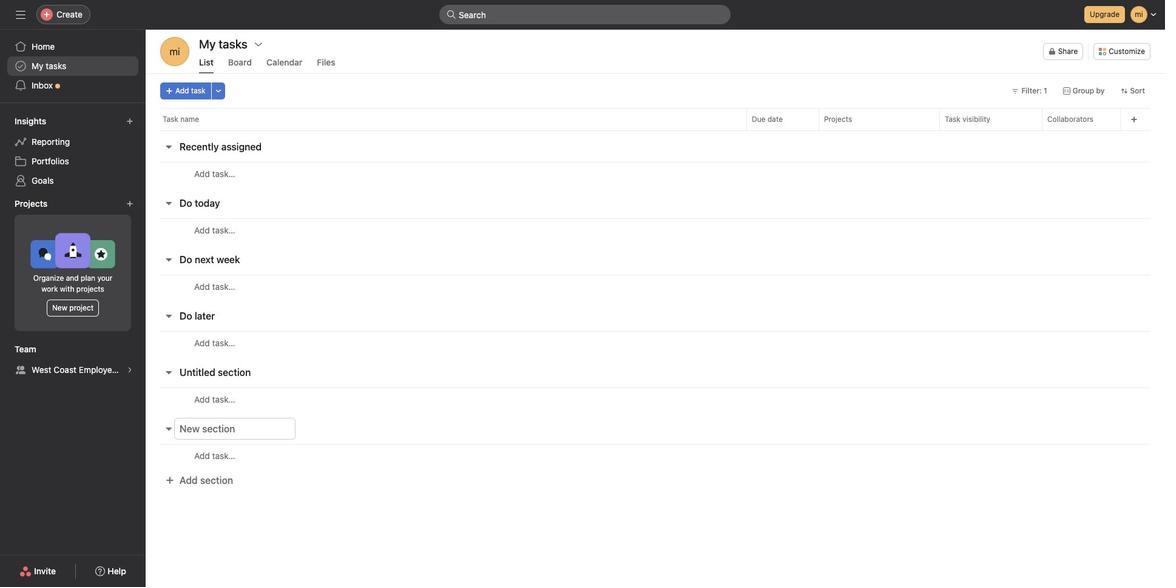 Task type: locate. For each thing, give the bounding box(es) containing it.
collapse task list for this group image
[[164, 142, 174, 152], [164, 198, 174, 208], [164, 255, 174, 265], [164, 311, 174, 321], [164, 368, 174, 377], [164, 424, 174, 434]]

None field
[[439, 5, 731, 24]]

new insights image
[[126, 118, 133, 125]]

prominent image
[[447, 10, 456, 19]]

global element
[[0, 30, 146, 103]]

3 collapse task list for this group image from the top
[[164, 255, 174, 265]]

1 collapse task list for this group image from the top
[[164, 142, 174, 152]]

6 collapse task list for this group image from the top
[[164, 424, 174, 434]]

row
[[146, 108, 1165, 130], [160, 130, 1150, 131], [146, 162, 1165, 185], [146, 218, 1165, 241], [146, 275, 1165, 298], [146, 331, 1165, 354], [146, 388, 1165, 411], [146, 444, 1165, 467]]

5 collapse task list for this group image from the top
[[164, 368, 174, 377]]

view profile settings image
[[160, 37, 189, 66]]

insights element
[[0, 110, 146, 193]]



Task type: vqa. For each thing, say whether or not it's contained in the screenshot.
'Invite' button
no



Task type: describe. For each thing, give the bounding box(es) containing it.
teams element
[[0, 339, 146, 382]]

more actions image
[[215, 87, 222, 95]]

Search tasks, projects, and more text field
[[439, 5, 731, 24]]

projects element
[[0, 193, 146, 339]]

hide sidebar image
[[16, 10, 25, 19]]

New section text field
[[174, 418, 296, 440]]

see details, west coast employees 2 image
[[126, 366, 133, 374]]

4 collapse task list for this group image from the top
[[164, 311, 174, 321]]

new project or portfolio image
[[126, 200, 133, 208]]

show options image
[[254, 39, 263, 49]]

add field image
[[1130, 116, 1138, 123]]

2 collapse task list for this group image from the top
[[164, 198, 174, 208]]



